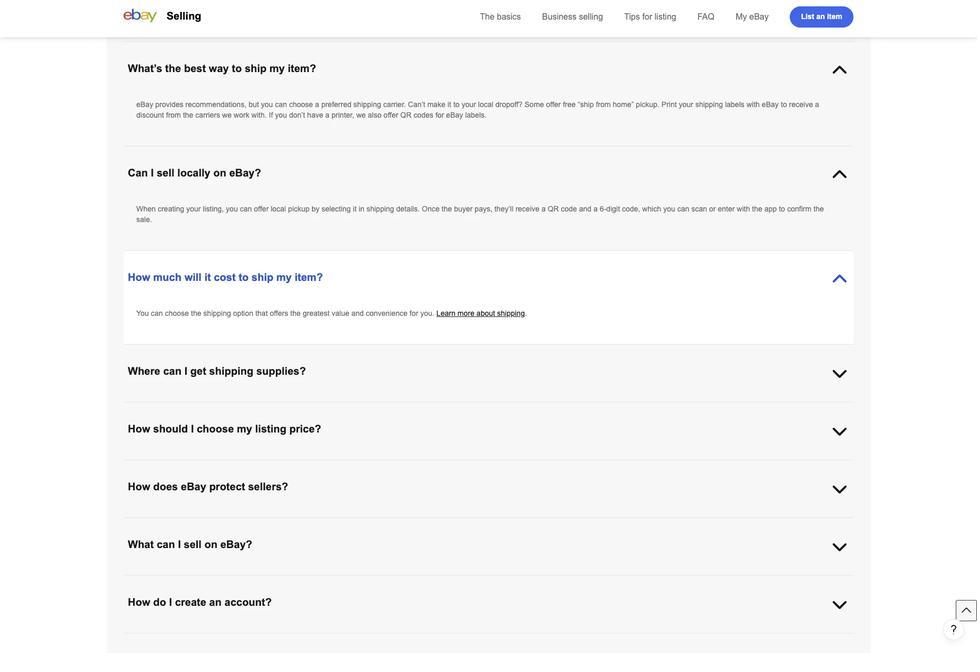Task type: locate. For each thing, give the bounding box(es) containing it.
the basics link
[[480, 12, 521, 21]]

listing
[[655, 12, 677, 21], [255, 424, 287, 435]]

purchase.
[[664, 403, 697, 412]]

how left does
[[128, 481, 150, 493]]

from down "provides"
[[166, 111, 181, 119]]

1 vertical spatial qr
[[548, 205, 559, 213]]

or right home
[[362, 403, 369, 412]]

choose down the much
[[165, 309, 189, 318]]

listings
[[408, 6, 431, 15]]

have
[[307, 111, 324, 119], [315, 403, 331, 412], [454, 519, 470, 528]]

an right list
[[817, 12, 826, 20]]

will
[[185, 272, 202, 283]]

work
[[234, 111, 250, 119]]

2 packaging from the left
[[762, 403, 796, 412]]

from right "ship
[[596, 100, 611, 109]]

offer right "some"
[[546, 100, 561, 109]]

more left fees
[[687, 6, 704, 15]]

understand
[[149, 519, 187, 528]]

ebay?
[[229, 167, 261, 179], [221, 539, 252, 551]]

convenience
[[366, 309, 408, 318]]

2 horizontal spatial learn
[[666, 6, 685, 15]]

more
[[687, 6, 704, 15], [458, 309, 475, 318], [530, 519, 546, 528]]

3 how from the top
[[128, 481, 150, 493]]

receive
[[790, 100, 814, 109], [516, 205, 540, 213]]

or right "scan"
[[710, 205, 716, 213]]

0 vertical spatial item?
[[288, 63, 316, 74]]

0 vertical spatial for
[[643, 12, 653, 21]]

1 horizontal spatial qr
[[548, 205, 559, 213]]

1 how from the top
[[128, 272, 150, 283]]

it right make
[[448, 100, 452, 109]]

0 horizontal spatial it
[[205, 272, 211, 283]]

listing down may
[[255, 424, 287, 435]]

item? up don't
[[288, 63, 316, 74]]

i for create
[[169, 597, 172, 609]]

1 vertical spatial sell
[[184, 539, 202, 551]]

code
[[561, 205, 577, 213]]

1 horizontal spatial supplies
[[583, 403, 610, 412]]

confirm
[[788, 205, 812, 213]]

you right the which
[[664, 205, 676, 213]]

each
[[433, 6, 449, 15]]

an right for
[[479, 403, 487, 412]]

1 vertical spatial with
[[737, 205, 750, 213]]

0 horizontal spatial or
[[362, 403, 369, 412]]

qr
[[401, 111, 412, 119], [548, 205, 559, 213]]

0 horizontal spatial listing
[[255, 424, 287, 435]]

ebay? right locally on the top of page
[[229, 167, 261, 179]]

an right create
[[209, 597, 222, 609]]

1 vertical spatial of
[[306, 519, 312, 528]]

your left control
[[314, 519, 328, 528]]

1 vertical spatial local
[[271, 205, 286, 213]]

ebay? down the happen
[[221, 539, 252, 551]]

sells,
[[189, 6, 206, 15]]

1 horizontal spatial for
[[436, 111, 444, 119]]

2 horizontal spatial an
[[817, 12, 826, 20]]

free left "ship
[[563, 100, 576, 109]]

business selling
[[543, 12, 603, 21]]

carrier.
[[383, 100, 406, 109]]

1 vertical spatial receive
[[516, 205, 540, 213]]

we left also
[[357, 111, 366, 119]]

do,
[[430, 519, 440, 528]]

discount
[[136, 111, 164, 119]]

i down understand
[[178, 539, 181, 551]]

can down the much
[[151, 309, 163, 318]]

1 vertical spatial once
[[422, 205, 440, 213]]

1 vertical spatial free
[[563, 100, 576, 109]]

that for it
[[256, 309, 268, 318]]

local left pickup
[[271, 205, 286, 213]]

2 vertical spatial offer
[[254, 205, 269, 213]]

are left out in the left bottom of the page
[[280, 519, 291, 528]]

we left "work"
[[222, 111, 232, 119]]

locally
[[177, 167, 211, 179]]

how left the much
[[128, 272, 150, 283]]

faq link
[[698, 12, 715, 21]]

once
[[136, 6, 154, 15], [422, 205, 440, 213]]

you
[[261, 100, 273, 109], [275, 111, 287, 119], [226, 205, 238, 213], [664, 205, 676, 213], [258, 403, 270, 412]]

the
[[480, 12, 495, 21]]

how left should
[[128, 424, 150, 435]]

it inside when creating your listing, you can offer local pickup by selecting it in shipping details. once the buyer pays, they'll receive a qr code and a 6-digit code, which you can scan or enter with the app to confirm the sale.
[[353, 205, 357, 213]]

1 horizontal spatial listing
[[655, 12, 677, 21]]

that left offers
[[256, 309, 268, 318]]

with right labels
[[747, 100, 760, 109]]

don't
[[289, 111, 305, 119]]

0 horizontal spatial offer
[[254, 205, 269, 213]]

listing right per on the right top of the page
[[655, 12, 677, 21]]

from
[[596, 100, 611, 109], [166, 111, 181, 119], [420, 403, 435, 412]]

your inside when creating your listing, you can offer local pickup by selecting it in shipping details. once the buyer pays, they'll receive a qr code and a 6-digit code, which you can scan or enter with the app to confirm the sale.
[[186, 205, 201, 213]]

receive inside when creating your listing, you can offer local pickup by selecting it in shipping details. once the buyer pays, they'll receive a qr code and a 6-digit code, which you can scan or enter with the app to confirm the sale.
[[516, 205, 540, 213]]

supplies left available
[[583, 403, 610, 412]]

shipping inside when creating your listing, you can offer local pickup by selecting it in shipping details. once the buyer pays, they'll receive a qr code and a 6-digit code, which you can scan or enter with the app to confirm the sale.
[[367, 205, 394, 213]]

value
[[332, 309, 350, 318]]

1 horizontal spatial or
[[710, 205, 716, 213]]

that for protect
[[266, 519, 278, 528]]

0 vertical spatial listing
[[655, 12, 677, 21]]

0 horizontal spatial branded
[[553, 403, 581, 412]]

0 vertical spatial get
[[190, 366, 206, 377]]

0 vertical spatial offer
[[546, 100, 561, 109]]

get right home
[[371, 403, 381, 412]]

on for locally
[[213, 167, 226, 179]]

learn
[[666, 6, 685, 15], [437, 309, 456, 318], [508, 519, 527, 528]]

learn right 'listing.'
[[666, 6, 685, 15]]

2 horizontal spatial free
[[563, 100, 576, 109]]

the right offers
[[291, 309, 301, 318]]

have left at
[[315, 403, 331, 412]]

choose inside 'ebay provides recommendations, but you can choose a preferred shipping carrier. can't make it to your local dropoff? some offer free "ship from home" pickup. print your shipping labels with ebay to receive a discount from the carriers we work with. if you don't have a printer, we also offer qr codes for ebay labels.'
[[289, 100, 313, 109]]

0 vertical spatial ebay?
[[229, 167, 261, 179]]

0 vertical spatial sell
[[157, 167, 175, 179]]

how left the do
[[128, 597, 150, 609]]

how for how do i create an account?
[[128, 597, 150, 609]]

2 vertical spatial choose
[[197, 424, 234, 435]]

0 vertical spatial more
[[687, 6, 704, 15]]

for
[[466, 403, 477, 412]]

my ebay
[[736, 12, 769, 21]]

1 horizontal spatial it
[[353, 205, 357, 213]]

local inside when creating your listing, you can offer local pickup by selecting it in shipping details. once the buyer pays, they'll receive a qr code and a 6-digit code, which you can scan or enter with the app to confirm the sale.
[[271, 205, 286, 213]]

learn right you.
[[437, 309, 456, 318]]

first
[[379, 6, 391, 15]]

you for how
[[136, 309, 149, 318]]

item left sells,
[[173, 6, 187, 15]]

the left app at right top
[[753, 205, 763, 213]]

0 vertical spatial receive
[[790, 100, 814, 109]]

.
[[741, 6, 743, 15], [525, 309, 527, 318], [796, 403, 798, 412], [622, 519, 624, 528]]

much
[[153, 272, 182, 283]]

choose up don't
[[289, 100, 313, 109]]

15%
[[287, 6, 302, 15]]

more left seller
[[530, 519, 546, 528]]

where
[[128, 366, 160, 377]]

1 vertical spatial ebay?
[[221, 539, 252, 551]]

branded right touch,
[[553, 403, 581, 412]]

option
[[233, 309, 253, 318]]

item for an
[[828, 12, 843, 20]]

"ship
[[578, 100, 594, 109]]

1 vertical spatial offer
[[384, 111, 399, 119]]

0 vertical spatial choose
[[289, 100, 313, 109]]

printer,
[[332, 111, 354, 119]]

pickup
[[288, 205, 310, 213]]

with
[[747, 100, 760, 109], [737, 205, 750, 213]]

1 packaging from the left
[[193, 403, 227, 412]]

once inside when creating your listing, you can offer local pickup by selecting it in shipping details. once the buyer pays, they'll receive a qr code and a 6-digit code, which you can scan or enter with the app to confirm the sale.
[[422, 205, 440, 213]]

with right enter
[[737, 205, 750, 213]]

1 horizontal spatial an
[[479, 403, 487, 412]]

and right value
[[352, 309, 364, 318]]

of for your
[[306, 519, 312, 528]]

0 horizontal spatial are
[[280, 519, 291, 528]]

can inside 'ebay provides recommendations, but you can choose a preferred shipping carrier. can't make it to your local dropoff? some offer free "ship from home" pickup. print your shipping labels with ebay to receive a discount from the carriers we work with. if you don't have a printer, we also offer qr codes for ebay labels.'
[[275, 100, 287, 109]]

0 horizontal spatial qr
[[401, 111, 412, 119]]

account?
[[225, 597, 272, 609]]

that right the happen
[[266, 519, 278, 528]]

4 how from the top
[[128, 597, 150, 609]]

i for sell
[[178, 539, 181, 551]]

0 vertical spatial when
[[136, 205, 156, 213]]

buy
[[699, 403, 712, 412]]

0 horizontal spatial once
[[136, 6, 154, 15]]

0 horizontal spatial get
[[190, 366, 206, 377]]

1 vertical spatial more
[[458, 309, 475, 318]]

2 how from the top
[[128, 424, 150, 435]]

item
[[173, 6, 187, 15], [828, 12, 843, 20]]

0 vertical spatial on
[[213, 167, 226, 179]]

an
[[817, 12, 826, 20], [479, 403, 487, 412], [209, 597, 222, 609]]

available
[[625, 403, 654, 412]]

once right the details.
[[422, 205, 440, 213]]

1 horizontal spatial get
[[371, 403, 381, 412]]

choose right should
[[197, 424, 234, 435]]

1 horizontal spatial branded
[[733, 403, 760, 412]]

2 vertical spatial it
[[205, 272, 211, 283]]

ship
[[245, 63, 267, 74], [252, 272, 274, 283]]

branded
[[553, 403, 581, 412], [733, 403, 760, 412]]

free
[[486, 6, 499, 15], [563, 100, 576, 109], [383, 403, 396, 412]]

qr down the can't
[[401, 111, 412, 119]]

0 horizontal spatial from
[[166, 111, 181, 119]]

0 vertical spatial learn
[[666, 6, 685, 15]]

2 vertical spatial from
[[420, 403, 435, 412]]

ship right cost
[[252, 272, 274, 283]]

0 horizontal spatial item
[[173, 6, 187, 15]]

0 vertical spatial and
[[579, 205, 592, 213]]

local up labels.
[[478, 100, 494, 109]]

item right list
[[828, 12, 843, 20]]

2 horizontal spatial for
[[643, 12, 653, 21]]

help, opens dialogs image
[[949, 625, 960, 636]]

1 vertical spatial about
[[477, 309, 495, 318]]

business
[[543, 12, 577, 21]]

have inside 'ebay provides recommendations, but you can choose a preferred shipping carrier. can't make it to your local dropoff? some offer free "ship from home" pickup. print your shipping labels with ebay to receive a discount from the carriers we work with. if you don't have a printer, we also offer qr codes for ebay labels.'
[[307, 111, 324, 119]]

have right don't
[[307, 111, 324, 119]]

0 horizontal spatial packaging
[[193, 403, 227, 412]]

1 horizontal spatial and
[[579, 205, 592, 213]]

and right code
[[579, 205, 592, 213]]

free left the and, at the top of page
[[486, 6, 499, 15]]

0 vertical spatial or
[[710, 205, 716, 213]]

2 you from the top
[[136, 403, 149, 412]]

0 vertical spatial are
[[473, 6, 484, 15]]

qr inside when creating your listing, you can offer local pickup by selecting it in shipping details. once the buyer pays, they'll receive a qr code and a 6-digit code, which you can scan or enter with the app to confirm the sale.
[[548, 205, 559, 213]]

free left boxes
[[383, 403, 396, 412]]

or inside when creating your listing, you can offer local pickup by selecting it in shipping details. once the buyer pays, they'll receive a qr code and a 6-digit code, which you can scan or enter with the app to confirm the sale.
[[710, 205, 716, 213]]

supplies?
[[256, 366, 306, 377]]

the left the carriers
[[183, 111, 193, 119]]

ebay
[[750, 12, 769, 21], [136, 100, 153, 109], [762, 100, 779, 109], [446, 111, 463, 119], [534, 403, 551, 412], [714, 403, 731, 412], [181, 481, 206, 493]]

i right 'can'
[[151, 167, 154, 179]]

local
[[478, 100, 494, 109], [271, 205, 286, 213]]

0 horizontal spatial sell
[[157, 167, 175, 179]]

qr left code
[[548, 205, 559, 213]]

get up any
[[190, 366, 206, 377]]

1 vertical spatial and
[[352, 309, 364, 318]]

an inside list an item link
[[817, 12, 826, 20]]

to right cost
[[239, 272, 249, 283]]

the left buyer
[[442, 205, 452, 213]]

0 vertical spatial from
[[596, 100, 611, 109]]

0 vertical spatial once
[[136, 6, 154, 15]]

ship up but at the left of page
[[245, 63, 267, 74]]

it right will
[[205, 272, 211, 283]]

free inside 'ebay provides recommendations, but you can choose a preferred shipping carrier. can't make it to your local dropoff? some offer free "ship from home" pickup. print your shipping labels with ebay to receive a discount from the carriers we work with. if you don't have a printer, we also offer qr codes for ebay labels.'
[[563, 100, 576, 109]]

it
[[448, 100, 452, 109], [353, 205, 357, 213], [205, 272, 211, 283]]

are left available
[[612, 403, 623, 412]]

what's the best way to ship my item?
[[128, 63, 316, 74]]

we right sells,
[[208, 6, 217, 15]]

2 vertical spatial for
[[410, 309, 419, 318]]

tips for listing link
[[625, 12, 677, 21]]

0 horizontal spatial an
[[209, 597, 222, 609]]

1 vertical spatial when
[[392, 519, 412, 528]]

0 vertical spatial local
[[478, 100, 494, 109]]

of for the
[[304, 6, 310, 15]]

for left you.
[[410, 309, 419, 318]]

in
[[359, 205, 365, 213]]

i up any
[[185, 366, 188, 377]]

and inside when creating your listing, you can offer local pickup by selecting it in shipping details. once the buyer pays, they'll receive a qr code and a 6-digit code, which you can scan or enter with the app to confirm the sale.
[[579, 205, 592, 213]]

fees
[[727, 6, 741, 15]]

1 vertical spatial choose
[[165, 309, 189, 318]]

for right per on the right top of the page
[[643, 12, 653, 21]]

offer inside when creating your listing, you can offer local pickup by selecting it in shipping details. once the buyer pays, they'll receive a qr code and a 6-digit code, which you can scan or enter with the app to confirm the sale.
[[254, 205, 269, 213]]

0 vertical spatial you
[[136, 309, 149, 318]]

item inside list an item link
[[828, 12, 843, 20]]

on
[[213, 167, 226, 179], [205, 539, 218, 551]]

0 vertical spatial an
[[817, 12, 826, 20]]

can right things
[[225, 519, 237, 528]]

things
[[203, 519, 223, 528]]

are right month
[[473, 6, 484, 15]]

sell
[[157, 167, 175, 179], [184, 539, 202, 551]]

1 horizontal spatial free
[[486, 6, 499, 15]]

when left they
[[392, 519, 412, 528]]

scan
[[692, 205, 708, 213]]

1 vertical spatial get
[[371, 403, 381, 412]]

with inside 'ebay provides recommendations, but you can choose a preferred shipping carrier. can't make it to your local dropoff? some offer free "ship from home" pickup. print your shipping labels with ebay to receive a discount from the carriers we work with. if you don't have a printer, we also offer qr codes for ebay labels.'
[[747, 100, 760, 109]]

can right but at the left of page
[[275, 100, 287, 109]]

for down make
[[436, 111, 444, 119]]

when creating your listing, you can offer local pickup by selecting it in shipping details. once the buyer pays, they'll receive a qr code and a 6-digit code, which you can scan or enter with the app to confirm the sale.
[[136, 205, 824, 224]]

of right out in the left bottom of the page
[[306, 519, 312, 528]]

learn more about shipping link
[[437, 309, 525, 318]]

way
[[209, 63, 229, 74]]

sell right 'can'
[[157, 167, 175, 179]]

for
[[643, 12, 653, 21], [436, 111, 444, 119], [410, 309, 419, 318]]

1 horizontal spatial from
[[420, 403, 435, 412]]

0 horizontal spatial supplies
[[229, 403, 256, 412]]

price?
[[290, 424, 321, 435]]

how do i create an account?
[[128, 597, 272, 609]]

but
[[249, 100, 259, 109]]

1 vertical spatial learn
[[437, 309, 456, 318]]

item for your
[[173, 6, 187, 15]]

1 you from the top
[[136, 309, 149, 318]]

2 vertical spatial more
[[530, 519, 546, 528]]

already
[[289, 403, 313, 412]]

about
[[706, 6, 724, 15], [477, 309, 495, 318], [549, 519, 567, 528]]

0 vertical spatial with
[[747, 100, 760, 109]]

you up if
[[261, 100, 273, 109]]

0 vertical spatial of
[[304, 6, 310, 15]]

1 horizontal spatial local
[[478, 100, 494, 109]]

1 vertical spatial listing
[[255, 424, 287, 435]]

1 vertical spatial item?
[[295, 272, 323, 283]]

your left sells,
[[156, 6, 171, 15]]

i right should
[[191, 424, 194, 435]]

2 horizontal spatial it
[[448, 100, 452, 109]]

from right boxes
[[420, 403, 435, 412]]

0 vertical spatial about
[[706, 6, 724, 15]]

to right app at right top
[[779, 205, 786, 213]]

your left the listing,
[[186, 205, 201, 213]]

can left "scan"
[[678, 205, 690, 213]]

or
[[710, 205, 716, 213], [362, 403, 369, 412]]

0 vertical spatial qr
[[401, 111, 412, 119]]

can
[[275, 100, 287, 109], [240, 205, 252, 213], [678, 205, 690, 213], [151, 309, 163, 318], [163, 366, 182, 377], [151, 403, 163, 412], [225, 519, 237, 528], [157, 539, 175, 551]]

get
[[190, 366, 206, 377], [371, 403, 381, 412]]

you can use any packaging supplies you may already have at home or get free boxes from carriers. for an added touch, ebay branded supplies are available to purchase. buy ebay branded packaging .
[[136, 403, 798, 412]]

offer down carrier.
[[384, 111, 399, 119]]

ebay? for can i sell locally on ebay?
[[229, 167, 261, 179]]

2 vertical spatial learn
[[508, 519, 527, 528]]

learn more about fees link
[[666, 6, 741, 15]]



Task type: vqa. For each thing, say whether or not it's contained in the screenshot.
bidding within the the to set up automatic bidding on an auction listing, enter the maximum amount you'd like to pay for the item and select
no



Task type: describe. For each thing, give the bounding box(es) containing it.
to inside when creating your listing, you can offer local pickup by selecting it in shipping details. once the buyer pays, they'll receive a qr code and a 6-digit code, which you can scan or enter with the app to confirm the sale.
[[779, 205, 786, 213]]

sale.
[[136, 215, 152, 224]]

i for choose
[[191, 424, 194, 435]]

your right print
[[679, 100, 694, 109]]

0 vertical spatial my
[[270, 63, 285, 74]]

provides
[[155, 100, 184, 109]]

and,
[[501, 6, 516, 15]]

faq
[[698, 12, 715, 21]]

use
[[165, 403, 177, 412]]

receive inside 'ebay provides recommendations, but you can choose a preferred shipping carrier. can't make it to your local dropoff? some offer free "ship from home" pickup. print your shipping labels with ebay to receive a discount from the carriers we work with. if you don't have a printer, we also offer qr codes for ebay labels.'
[[790, 100, 814, 109]]

2 branded from the left
[[733, 403, 760, 412]]

can
[[128, 167, 148, 179]]

selling
[[167, 10, 201, 22]]

0 horizontal spatial and
[[352, 309, 364, 318]]

2 horizontal spatial offer
[[546, 100, 561, 109]]

250
[[393, 6, 406, 15]]

1 vertical spatial ship
[[252, 272, 274, 283]]

ebay? for what can i sell on ebay?
[[221, 539, 252, 551]]

can right 'where'
[[163, 366, 182, 377]]

can't
[[408, 100, 426, 109]]

1 vertical spatial have
[[315, 403, 331, 412]]

0 vertical spatial ship
[[245, 63, 267, 74]]

pickup.
[[636, 100, 660, 109]]

1 horizontal spatial choose
[[197, 424, 234, 435]]

value.
[[340, 6, 360, 15]]

with inside when creating your listing, you can offer local pickup by selecting it in shipping details. once the buyer pays, they'll receive a qr code and a 6-digit code, which you can scan or enter with the app to confirm the sale.
[[737, 205, 750, 213]]

2 vertical spatial free
[[383, 403, 396, 412]]

how does ebay protect sellers?
[[128, 481, 288, 493]]

after,
[[518, 6, 534, 15]]

out
[[293, 519, 304, 528]]

6-
[[600, 205, 607, 213]]

does
[[153, 481, 178, 493]]

ebay right does
[[181, 481, 206, 493]]

ebay right my
[[750, 12, 769, 21]]

free for are
[[486, 6, 499, 15]]

they
[[414, 519, 428, 528]]

how for how much will it cost to ship my item?
[[128, 272, 150, 283]]

final
[[325, 6, 338, 15]]

once your item sells, we generally charge 10-15% of the final value. your first 250 listings each month are free and, after, there's a $0.35 insertion fee per listing. learn more about fees .
[[136, 6, 743, 15]]

do
[[153, 597, 166, 609]]

can left use on the left bottom of page
[[151, 403, 163, 412]]

i for get
[[185, 366, 188, 377]]

your up labels.
[[462, 100, 476, 109]]

can right the listing,
[[240, 205, 252, 213]]

can i sell locally on ebay?
[[128, 167, 261, 179]]

carriers
[[195, 111, 220, 119]]

control
[[330, 519, 353, 528]]

0 horizontal spatial for
[[410, 309, 419, 318]]

ebay provides recommendations, but you can choose a preferred shipping carrier. can't make it to your local dropoff? some offer free "ship from home" pickup. print your shipping labels with ebay to receive a discount from the carriers we work with. if you don't have a printer, we also offer qr codes for ebay labels.
[[136, 100, 820, 119]]

2 supplies from the left
[[583, 403, 610, 412]]

1 vertical spatial or
[[362, 403, 369, 412]]

that left things
[[189, 519, 201, 528]]

preferred
[[321, 100, 352, 109]]

how should i choose my listing price?
[[128, 424, 321, 435]]

we right do,
[[442, 519, 452, 528]]

to right way
[[232, 63, 242, 74]]

it inside 'ebay provides recommendations, but you can choose a preferred shipping carrier. can't make it to your local dropoff? some offer free "ship from home" pickup. print your shipping labels with ebay to receive a discount from the carriers we work with. if you don't have a printer, we also offer qr codes for ebay labels.'
[[448, 100, 452, 109]]

best
[[184, 63, 206, 74]]

2 horizontal spatial are
[[612, 403, 623, 412]]

tips
[[625, 12, 640, 21]]

the down will
[[191, 309, 201, 318]]

you for where
[[136, 403, 149, 412]]

per
[[630, 6, 641, 15]]

protect
[[209, 481, 245, 493]]

touch,
[[512, 403, 532, 412]]

ebay up the discount
[[136, 100, 153, 109]]

insertion
[[587, 6, 615, 15]]

on for sell
[[205, 539, 218, 551]]

home"
[[613, 100, 634, 109]]

listing,
[[203, 205, 224, 213]]

the left final
[[312, 6, 323, 15]]

2 vertical spatial have
[[454, 519, 470, 528]]

should
[[153, 424, 188, 435]]

my
[[736, 12, 747, 21]]

digit
[[607, 205, 620, 213]]

you right if
[[275, 111, 287, 119]]

when inside when creating your listing, you can offer local pickup by selecting it in shipping details. once the buyer pays, they'll receive a qr code and a 6-digit code, which you can scan or enter with the app to confirm the sale.
[[136, 205, 156, 213]]

how for how should i choose my listing price?
[[128, 424, 150, 435]]

the left best
[[165, 63, 181, 74]]

dropoff?
[[496, 100, 523, 109]]

happen
[[239, 519, 264, 528]]

local inside 'ebay provides recommendations, but you can choose a preferred shipping carrier. can't make it to your local dropoff? some offer free "ship from home" pickup. print your shipping labels with ebay to receive a discount from the carriers we work with. if you don't have a printer, we also offer qr codes for ebay labels.'
[[478, 100, 494, 109]]

free for offer
[[563, 100, 576, 109]]

2 horizontal spatial more
[[687, 6, 704, 15]]

they'll
[[495, 205, 514, 213]]

we
[[136, 519, 147, 528]]

to right available
[[656, 403, 662, 412]]

the right confirm
[[814, 205, 824, 213]]

recommendations,
[[186, 100, 247, 109]]

seller
[[569, 519, 587, 528]]

your left back.
[[472, 519, 487, 528]]

ebay right labels
[[762, 100, 779, 109]]

enter
[[718, 205, 735, 213]]

to right make
[[454, 100, 460, 109]]

listing.
[[643, 6, 664, 15]]

pays,
[[475, 205, 493, 213]]

1 horizontal spatial learn
[[508, 519, 527, 528]]

$0.35
[[567, 6, 585, 15]]

what
[[128, 539, 154, 551]]

list
[[802, 12, 815, 20]]

added
[[489, 403, 510, 412]]

what can i sell on ebay?
[[128, 539, 252, 551]]

generally
[[219, 6, 250, 15]]

2 horizontal spatial from
[[596, 100, 611, 109]]

may
[[272, 403, 287, 412]]

sellers?
[[248, 481, 288, 493]]

offers
[[270, 309, 288, 318]]

you right the listing,
[[226, 205, 238, 213]]

0 horizontal spatial learn
[[437, 309, 456, 318]]

the basics
[[480, 12, 521, 21]]

1 horizontal spatial about
[[549, 519, 567, 528]]

home
[[341, 403, 360, 412]]

1 horizontal spatial are
[[473, 6, 484, 15]]

2 vertical spatial an
[[209, 597, 222, 609]]

how for how does ebay protect sellers?
[[128, 481, 150, 493]]

with.
[[252, 111, 267, 119]]

print
[[662, 100, 677, 109]]

which
[[643, 205, 662, 213]]

selecting
[[322, 205, 351, 213]]

create
[[175, 597, 206, 609]]

2 vertical spatial are
[[280, 519, 291, 528]]

list an item link
[[790, 6, 854, 28]]

the inside 'ebay provides recommendations, but you can choose a preferred shipping carrier. can't make it to your local dropoff? some offer free "ship from home" pickup. print your shipping labels with ebay to receive a discount from the carriers we work with. if you don't have a printer, we also offer qr codes for ebay labels.'
[[183, 111, 193, 119]]

to right labels
[[781, 100, 788, 109]]

1 supplies from the left
[[229, 403, 256, 412]]

creating
[[158, 205, 184, 213]]

0 horizontal spatial choose
[[165, 309, 189, 318]]

10-
[[276, 6, 287, 15]]

1 horizontal spatial more
[[530, 519, 546, 528]]

ebay right "buy"
[[714, 403, 731, 412]]

2 vertical spatial my
[[237, 424, 252, 435]]

boxes
[[398, 403, 418, 412]]

tips for listing
[[625, 12, 677, 21]]

code,
[[622, 205, 641, 213]]

how much will it cost to ship my item?
[[128, 272, 323, 283]]

month
[[451, 6, 471, 15]]

can down understand
[[157, 539, 175, 551]]

also
[[368, 111, 382, 119]]

cost
[[214, 272, 236, 283]]

1 vertical spatial my
[[277, 272, 292, 283]]

1 vertical spatial from
[[166, 111, 181, 119]]

2 horizontal spatial about
[[706, 6, 724, 15]]

protection
[[589, 519, 622, 528]]

you left may
[[258, 403, 270, 412]]

1 horizontal spatial offer
[[384, 111, 399, 119]]

qr inside 'ebay provides recommendations, but you can choose a preferred shipping carrier. can't make it to your local dropoff? some offer free "ship from home" pickup. print your shipping labels with ebay to receive a discount from the carriers we work with. if you don't have a printer, we also offer qr codes for ebay labels.'
[[401, 111, 412, 119]]

we understand that things can happen that are out of your control as a seller. when they do, we have your back. learn more about seller protection .
[[136, 519, 624, 528]]

1 branded from the left
[[553, 403, 581, 412]]

ebay left labels.
[[446, 111, 463, 119]]

for inside 'ebay provides recommendations, but you can choose a preferred shipping carrier. can't make it to your local dropoff? some offer free "ship from home" pickup. print your shipping labels with ebay to receive a discount from the carriers we work with. if you don't have a printer, we also offer qr codes for ebay labels.'
[[436, 111, 444, 119]]

ebay right touch,
[[534, 403, 551, 412]]

any
[[179, 403, 191, 412]]

app
[[765, 205, 777, 213]]

by
[[312, 205, 320, 213]]



